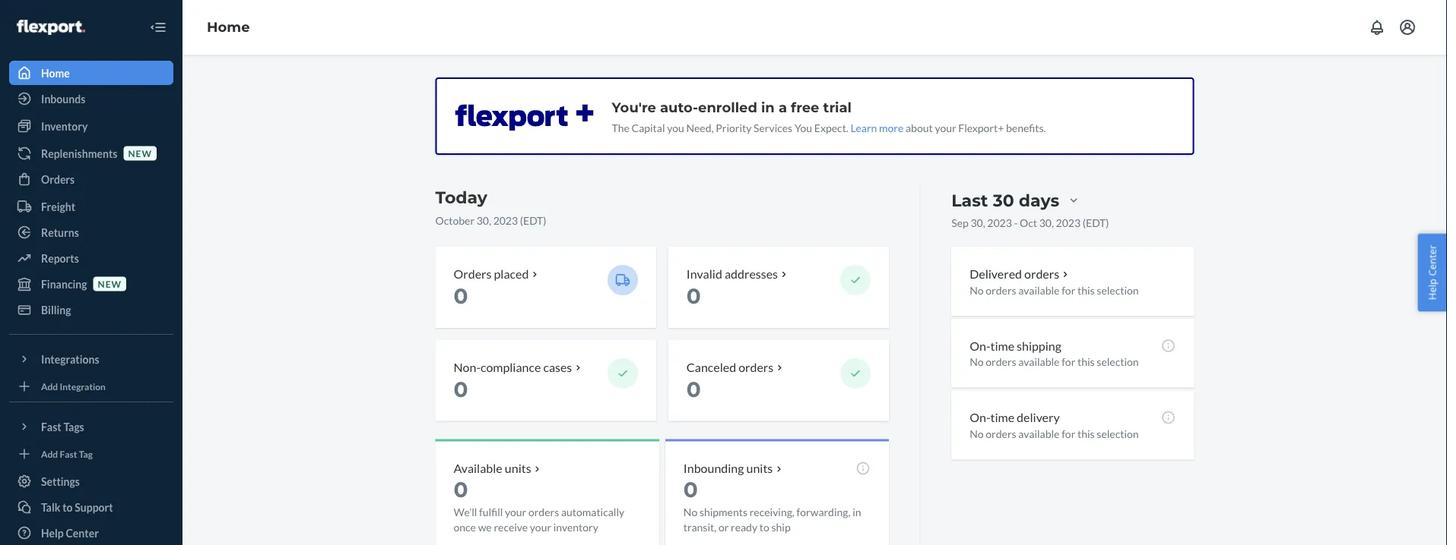 Task type: vqa. For each thing, say whether or not it's contained in the screenshot.
BUNDLES
no



Task type: locate. For each thing, give the bounding box(es) containing it.
orders down on-time shipping
[[986, 356, 1016, 369]]

no orders available for this selection down delivery
[[970, 428, 1139, 441]]

for
[[1062, 284, 1075, 297], [1062, 356, 1075, 369], [1062, 428, 1075, 441]]

0 horizontal spatial (
[[520, 214, 523, 227]]

0 vertical spatial time
[[990, 339, 1014, 353]]

units right available
[[505, 462, 531, 477]]

no orders available for this selection for shipping
[[970, 356, 1139, 369]]

center inside 'button'
[[1425, 245, 1439, 277]]

no down delivered
[[970, 284, 984, 297]]

0 horizontal spatial help
[[41, 527, 64, 540]]

2023 inside "today october 30, 2023 ( edt )"
[[493, 214, 518, 227]]

2023 left -
[[987, 216, 1012, 229]]

edt right oct
[[1086, 216, 1106, 229]]

home right close navigation image
[[207, 19, 250, 35]]

2023 down days
[[1056, 216, 1081, 229]]

fast left tags
[[41, 421, 61, 434]]

time
[[990, 339, 1014, 353], [990, 411, 1014, 426]]

1 vertical spatial new
[[98, 279, 122, 290]]

this
[[1077, 284, 1095, 297], [1077, 356, 1095, 369], [1077, 428, 1095, 441]]

1 vertical spatial available
[[1018, 356, 1060, 369]]

add up settings at the bottom
[[41, 449, 58, 460]]

selection
[[1097, 284, 1139, 297], [1097, 356, 1139, 369], [1097, 428, 1139, 441]]

3 for from the top
[[1062, 428, 1075, 441]]

1 vertical spatial center
[[66, 527, 99, 540]]

edt up placed
[[523, 214, 543, 227]]

tag
[[79, 449, 93, 460]]

we
[[478, 522, 492, 535]]

forwarding,
[[797, 506, 850, 519]]

to left ship
[[759, 522, 769, 535]]

2 this from the top
[[1077, 356, 1095, 369]]

orders right delivered
[[1024, 267, 1059, 281]]

2023 right october
[[493, 214, 518, 227]]

time left shipping
[[990, 339, 1014, 353]]

( right oct
[[1083, 216, 1086, 229]]

help inside 'button'
[[1425, 279, 1439, 301]]

1 vertical spatial fast
[[60, 449, 77, 460]]

1 on- from the top
[[970, 339, 990, 353]]

invalid addresses
[[687, 267, 778, 281]]

once
[[454, 522, 476, 535]]

available down delivery
[[1018, 428, 1060, 441]]

1 vertical spatial add
[[41, 449, 58, 460]]

ready
[[731, 522, 757, 535]]

3 no orders available for this selection from the top
[[970, 428, 1139, 441]]

2 available from the top
[[1018, 356, 1060, 369]]

0 horizontal spatial 2023
[[493, 214, 518, 227]]

1 vertical spatial for
[[1062, 356, 1075, 369]]

no orders available for this selection
[[970, 284, 1139, 297], [970, 356, 1139, 369], [970, 428, 1139, 441]]

0 horizontal spatial in
[[761, 99, 775, 116]]

0 vertical spatial fast
[[41, 421, 61, 434]]

home link up inbounds link
[[9, 61, 173, 85]]

0 horizontal spatial orders
[[41, 173, 75, 186]]

0 horizontal spatial units
[[505, 462, 531, 477]]

in inside "0 no shipments receiving, forwarding, in transit, or ready to ship"
[[852, 506, 861, 519]]

0 vertical spatial your
[[935, 121, 956, 134]]

no
[[970, 284, 984, 297], [970, 356, 984, 369], [970, 428, 984, 441], [683, 506, 697, 519]]

1 vertical spatial help center
[[41, 527, 99, 540]]

automatically
[[561, 506, 624, 519]]

0 vertical spatial this
[[1077, 284, 1095, 297]]

transit,
[[683, 522, 716, 535]]

2 vertical spatial selection
[[1097, 428, 1139, 441]]

0 vertical spatial orders
[[41, 173, 75, 186]]

the
[[612, 121, 630, 134]]

no down 'on-time delivery'
[[970, 428, 984, 441]]

1 vertical spatial time
[[990, 411, 1014, 426]]

0 down orders placed
[[454, 284, 468, 309]]

your up receive at the left of the page
[[505, 506, 526, 519]]

enrolled
[[698, 99, 757, 116]]

1 horizontal spatial home
[[207, 19, 250, 35]]

home up the inbounds
[[41, 67, 70, 79]]

your right receive at the left of the page
[[530, 522, 551, 535]]

0 horizontal spatial 30,
[[477, 214, 491, 227]]

1 vertical spatial on-
[[970, 411, 990, 426]]

inbounding
[[683, 462, 744, 477]]

or
[[718, 522, 729, 535]]

orders left placed
[[454, 267, 492, 281]]

1 horizontal spatial units
[[746, 462, 773, 477]]

2 units from the left
[[746, 462, 773, 477]]

orders
[[41, 173, 75, 186], [454, 267, 492, 281]]

0 vertical spatial center
[[1425, 245, 1439, 277]]

billing
[[41, 304, 71, 317]]

no orders available for this selection for delivery
[[970, 428, 1139, 441]]

fast left tag
[[60, 449, 77, 460]]

tags
[[63, 421, 84, 434]]

1 vertical spatial home link
[[9, 61, 173, 85]]

0 horizontal spatial )
[[543, 214, 546, 227]]

1 units from the left
[[505, 462, 531, 477]]

0 vertical spatial help center
[[1425, 245, 1439, 301]]

1 vertical spatial help
[[41, 527, 64, 540]]

orders up freight
[[41, 173, 75, 186]]

on- left delivery
[[970, 411, 990, 426]]

canceled
[[687, 360, 736, 375]]

cases
[[543, 360, 572, 375]]

2 time from the top
[[990, 411, 1014, 426]]

2 no orders available for this selection from the top
[[970, 356, 1139, 369]]

in
[[761, 99, 775, 116], [852, 506, 861, 519]]

0 vertical spatial to
[[62, 501, 73, 514]]

free
[[791, 99, 819, 116]]

1 horizontal spatial to
[[759, 522, 769, 535]]

0 vertical spatial selection
[[1097, 284, 1139, 297]]

1 horizontal spatial 2023
[[987, 216, 1012, 229]]

30, right oct
[[1039, 216, 1054, 229]]

available down shipping
[[1018, 356, 1060, 369]]

1 vertical spatial in
[[852, 506, 861, 519]]

0 vertical spatial add
[[41, 381, 58, 392]]

time left delivery
[[990, 411, 1014, 426]]

2 horizontal spatial your
[[935, 121, 956, 134]]

0 horizontal spatial edt
[[523, 214, 543, 227]]

on- left shipping
[[970, 339, 990, 353]]

add left "integration"
[[41, 381, 58, 392]]

2023
[[493, 214, 518, 227], [987, 216, 1012, 229], [1056, 216, 1081, 229]]

placed
[[494, 267, 529, 281]]

returns
[[41, 226, 79, 239]]

0 down invalid on the left
[[687, 284, 701, 309]]

)
[[543, 214, 546, 227], [1106, 216, 1109, 229]]

30,
[[477, 214, 491, 227], [971, 216, 985, 229], [1039, 216, 1054, 229]]

0 vertical spatial for
[[1062, 284, 1075, 297]]

0 for orders
[[454, 284, 468, 309]]

available
[[454, 462, 502, 477]]

orders for orders
[[41, 173, 75, 186]]

30, right october
[[477, 214, 491, 227]]

1 horizontal spatial help center
[[1425, 245, 1439, 301]]

1 add from the top
[[41, 381, 58, 392]]

3 selection from the top
[[1097, 428, 1139, 441]]

integration
[[60, 381, 106, 392]]

0 inside "0 no shipments receiving, forwarding, in transit, or ready to ship"
[[683, 477, 698, 503]]

benefits.
[[1006, 121, 1046, 134]]

freight link
[[9, 195, 173, 219]]

no orders available for this selection down delivered orders button
[[970, 284, 1139, 297]]

new down reports link
[[98, 279, 122, 290]]

0 horizontal spatial new
[[98, 279, 122, 290]]

selection for on-time shipping
[[1097, 356, 1139, 369]]

2 horizontal spatial 30,
[[1039, 216, 1054, 229]]

1 horizontal spatial center
[[1425, 245, 1439, 277]]

add fast tag
[[41, 449, 93, 460]]

2 selection from the top
[[1097, 356, 1139, 369]]

no orders available for this selection down shipping
[[970, 356, 1139, 369]]

0 for canceled
[[687, 377, 701, 403]]

1 vertical spatial your
[[505, 506, 526, 519]]

0 vertical spatial help
[[1425, 279, 1439, 301]]

1 vertical spatial this
[[1077, 356, 1095, 369]]

freight
[[41, 200, 75, 213]]

1 horizontal spatial home link
[[207, 19, 250, 35]]

1 vertical spatial selection
[[1097, 356, 1139, 369]]

talk to support
[[41, 501, 113, 514]]

more
[[879, 121, 904, 134]]

0 horizontal spatial your
[[505, 506, 526, 519]]

units up "0 no shipments receiving, forwarding, in transit, or ready to ship" at the bottom of page
[[746, 462, 773, 477]]

selection for on-time delivery
[[1097, 428, 1139, 441]]

no up transit,
[[683, 506, 697, 519]]

in right forwarding,
[[852, 506, 861, 519]]

no inside "0 no shipments receiving, forwarding, in transit, or ready to ship"
[[683, 506, 697, 519]]

30, inside "today october 30, 2023 ( edt )"
[[477, 214, 491, 227]]

trial
[[823, 99, 852, 116]]

1 vertical spatial orders
[[454, 267, 492, 281]]

0 down inbounding
[[683, 477, 698, 503]]

receiving,
[[750, 506, 794, 519]]

this for shipping
[[1077, 356, 1095, 369]]

2 on- from the top
[[970, 411, 990, 426]]

1 vertical spatial no orders available for this selection
[[970, 356, 1139, 369]]

30, right sep
[[971, 216, 985, 229]]

2 vertical spatial no orders available for this selection
[[970, 428, 1139, 441]]

-
[[1014, 216, 1018, 229]]

capital
[[632, 121, 665, 134]]

2 vertical spatial this
[[1077, 428, 1095, 441]]

0 vertical spatial new
[[128, 148, 152, 159]]

1 for from the top
[[1062, 284, 1075, 297]]

0
[[454, 284, 468, 309], [687, 284, 701, 309], [454, 377, 468, 403], [687, 377, 701, 403], [454, 477, 468, 503], [683, 477, 698, 503]]

0 horizontal spatial to
[[62, 501, 73, 514]]

0 we'll fulfill your orders automatically once we receive your inventory
[[454, 477, 624, 535]]

new up orders link at top left
[[128, 148, 152, 159]]

1 horizontal spatial in
[[852, 506, 861, 519]]

inventory
[[553, 522, 598, 535]]

fast
[[41, 421, 61, 434], [60, 449, 77, 460]]

3 this from the top
[[1077, 428, 1095, 441]]

add
[[41, 381, 58, 392], [41, 449, 58, 460]]

0 horizontal spatial home
[[41, 67, 70, 79]]

1 horizontal spatial new
[[128, 148, 152, 159]]

center
[[1425, 245, 1439, 277], [66, 527, 99, 540]]

1 time from the top
[[990, 339, 1014, 353]]

orders
[[1024, 267, 1059, 281], [986, 284, 1016, 297], [986, 356, 1016, 369], [738, 360, 774, 375], [986, 428, 1016, 441], [528, 506, 559, 519]]

1 horizontal spatial your
[[530, 522, 551, 535]]

2 add from the top
[[41, 449, 58, 460]]

add for add fast tag
[[41, 449, 58, 460]]

on-
[[970, 339, 990, 353], [970, 411, 990, 426]]

0 down canceled
[[687, 377, 701, 403]]

0 vertical spatial no orders available for this selection
[[970, 284, 1139, 297]]

1 horizontal spatial orders
[[454, 267, 492, 281]]

today
[[435, 187, 487, 208]]

inventory
[[41, 120, 88, 133]]

2 for from the top
[[1062, 356, 1075, 369]]

in left a
[[761, 99, 775, 116]]

1 horizontal spatial help
[[1425, 279, 1439, 301]]

1 vertical spatial to
[[759, 522, 769, 535]]

your right about
[[935, 121, 956, 134]]

0 down non-
[[454, 377, 468, 403]]

2 vertical spatial available
[[1018, 428, 1060, 441]]

open notifications image
[[1368, 18, 1386, 36]]

2 vertical spatial for
[[1062, 428, 1075, 441]]

help center link
[[9, 522, 173, 546]]

delivery
[[1017, 411, 1060, 426]]

3 available from the top
[[1018, 428, 1060, 441]]

edt
[[523, 214, 543, 227], [1086, 216, 1106, 229]]

units
[[505, 462, 531, 477], [746, 462, 773, 477]]

time for shipping
[[990, 339, 1014, 353]]

orders up inventory
[[528, 506, 559, 519]]

(
[[520, 214, 523, 227], [1083, 216, 1086, 229]]

home link right close navigation image
[[207, 19, 250, 35]]

0 inside 0 we'll fulfill your orders automatically once we receive your inventory
[[454, 477, 468, 503]]

help
[[1425, 279, 1439, 301], [41, 527, 64, 540]]

0 up we'll
[[454, 477, 468, 503]]

to right the talk
[[62, 501, 73, 514]]

0 vertical spatial available
[[1018, 284, 1060, 297]]

shipments
[[699, 506, 747, 519]]

available down delivered orders button
[[1018, 284, 1060, 297]]

non-
[[454, 360, 481, 375]]

0 vertical spatial on-
[[970, 339, 990, 353]]

orders right canceled
[[738, 360, 774, 375]]

0 vertical spatial in
[[761, 99, 775, 116]]

sep
[[951, 216, 969, 229]]

fast inside dropdown button
[[41, 421, 61, 434]]

( up placed
[[520, 214, 523, 227]]



Task type: describe. For each thing, give the bounding box(es) containing it.
orders placed
[[454, 267, 529, 281]]

last 30 days
[[951, 190, 1059, 211]]

on- for on-time delivery
[[970, 411, 990, 426]]

settings
[[41, 476, 80, 489]]

you're
[[612, 99, 656, 116]]

billing link
[[9, 298, 173, 322]]

add fast tag link
[[9, 446, 173, 464]]

inventory link
[[9, 114, 173, 138]]

new for financing
[[98, 279, 122, 290]]

you
[[795, 121, 812, 134]]

0 for invalid
[[687, 284, 701, 309]]

delivered orders button
[[970, 265, 1071, 283]]

help center button
[[1418, 234, 1447, 312]]

invalid
[[687, 267, 722, 281]]

reports
[[41, 252, 79, 265]]

talk
[[41, 501, 60, 514]]

time for delivery
[[990, 411, 1014, 426]]

sep 30, 2023 - oct 30, 2023 ( edt )
[[951, 216, 1109, 229]]

inbounding units
[[683, 462, 773, 477]]

0 horizontal spatial help center
[[41, 527, 99, 540]]

to inside button
[[62, 501, 73, 514]]

1 horizontal spatial 30,
[[971, 216, 985, 229]]

help center inside 'button'
[[1425, 245, 1439, 301]]

ship
[[771, 522, 791, 535]]

to inside "0 no shipments receiving, forwarding, in transit, or ready to ship"
[[759, 522, 769, 535]]

1 this from the top
[[1077, 284, 1095, 297]]

no down on-time shipping
[[970, 356, 984, 369]]

on-time shipping
[[970, 339, 1061, 353]]

orders down 'on-time delivery'
[[986, 428, 1016, 441]]

fulfill
[[479, 506, 503, 519]]

you
[[667, 121, 684, 134]]

available for shipping
[[1018, 356, 1060, 369]]

2 vertical spatial your
[[530, 522, 551, 535]]

0 for non-
[[454, 377, 468, 403]]

orders down delivered
[[986, 284, 1016, 297]]

expect.
[[814, 121, 848, 134]]

addresses
[[725, 267, 778, 281]]

replenishments
[[41, 147, 117, 160]]

returns link
[[9, 221, 173, 245]]

october
[[435, 214, 475, 227]]

30
[[993, 190, 1014, 211]]

talk to support button
[[9, 496, 173, 520]]

available for delivery
[[1018, 428, 1060, 441]]

for for on-time delivery
[[1062, 428, 1075, 441]]

today october 30, 2023 ( edt )
[[435, 187, 546, 227]]

your inside "you're auto-enrolled in a free trial the capital you need, priority services you expect. learn more about your flexport+ benefits."
[[935, 121, 956, 134]]

) inside "today october 30, 2023 ( edt )"
[[543, 214, 546, 227]]

( inside "today october 30, 2023 ( edt )"
[[520, 214, 523, 227]]

0 no shipments receiving, forwarding, in transit, or ready to ship
[[683, 477, 861, 535]]

reports link
[[9, 246, 173, 271]]

close navigation image
[[149, 18, 167, 36]]

need,
[[686, 121, 714, 134]]

1 selection from the top
[[1097, 284, 1139, 297]]

1 available from the top
[[1018, 284, 1060, 297]]

1 horizontal spatial edt
[[1086, 216, 1106, 229]]

new for replenishments
[[128, 148, 152, 159]]

compliance
[[481, 360, 541, 375]]

add integration
[[41, 381, 106, 392]]

flexport logo image
[[17, 20, 85, 35]]

support
[[75, 501, 113, 514]]

orders inside button
[[1024, 267, 1059, 281]]

1 horizontal spatial )
[[1106, 216, 1109, 229]]

financing
[[41, 278, 87, 291]]

services
[[754, 121, 792, 134]]

oct
[[1020, 216, 1037, 229]]

2 horizontal spatial 2023
[[1056, 216, 1081, 229]]

days
[[1019, 190, 1059, 211]]

in inside "you're auto-enrolled in a free trial the capital you need, priority services you expect. learn more about your flexport+ benefits."
[[761, 99, 775, 116]]

a
[[779, 99, 787, 116]]

integrations button
[[9, 347, 173, 372]]

available units
[[454, 462, 531, 477]]

on- for on-time shipping
[[970, 339, 990, 353]]

orders for orders placed
[[454, 267, 492, 281]]

receive
[[494, 522, 528, 535]]

we'll
[[454, 506, 477, 519]]

learn
[[851, 121, 877, 134]]

canceled orders
[[687, 360, 774, 375]]

for for on-time shipping
[[1062, 356, 1075, 369]]

units for available units
[[505, 462, 531, 477]]

delivered orders
[[970, 267, 1059, 281]]

flexport+
[[958, 121, 1004, 134]]

orders link
[[9, 167, 173, 192]]

open account menu image
[[1398, 18, 1417, 36]]

edt inside "today october 30, 2023 ( edt )"
[[523, 214, 543, 227]]

fast tags button
[[9, 415, 173, 440]]

this for delivery
[[1077, 428, 1095, 441]]

on-time delivery
[[970, 411, 1060, 426]]

fast tags
[[41, 421, 84, 434]]

0 vertical spatial home link
[[207, 19, 250, 35]]

auto-
[[660, 99, 698, 116]]

you're auto-enrolled in a free trial the capital you need, priority services you expect. learn more about your flexport+ benefits.
[[612, 99, 1046, 134]]

add integration link
[[9, 378, 173, 396]]

priority
[[716, 121, 752, 134]]

0 horizontal spatial home link
[[9, 61, 173, 85]]

0 horizontal spatial center
[[66, 527, 99, 540]]

orders inside 0 we'll fulfill your orders automatically once we receive your inventory
[[528, 506, 559, 519]]

inbounds link
[[9, 87, 173, 111]]

1 no orders available for this selection from the top
[[970, 284, 1139, 297]]

shipping
[[1017, 339, 1061, 353]]

last
[[951, 190, 988, 211]]

1 vertical spatial home
[[41, 67, 70, 79]]

learn more link
[[851, 121, 904, 134]]

0 vertical spatial home
[[207, 19, 250, 35]]

units for inbounding units
[[746, 462, 773, 477]]

about
[[906, 121, 933, 134]]

settings link
[[9, 470, 173, 494]]

delivered
[[970, 267, 1022, 281]]

1 horizontal spatial (
[[1083, 216, 1086, 229]]

integrations
[[41, 353, 99, 366]]

add for add integration
[[41, 381, 58, 392]]

non-compliance cases
[[454, 360, 572, 375]]

inbounds
[[41, 92, 85, 105]]



